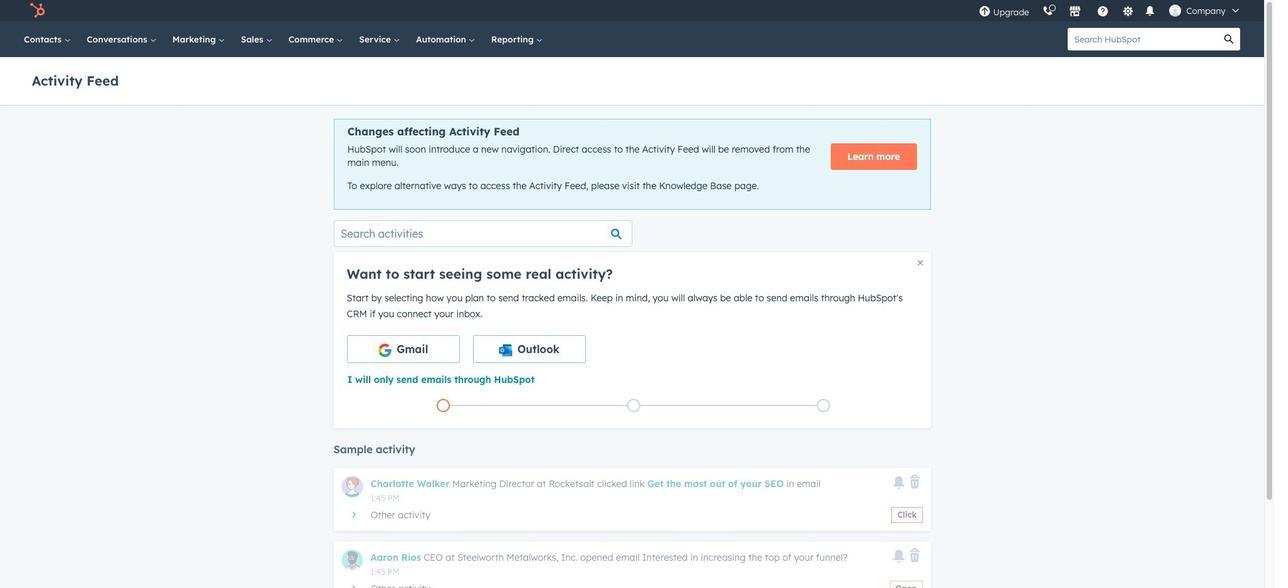 Task type: locate. For each thing, give the bounding box(es) containing it.
menu
[[973, 0, 1249, 21]]

onboarding.steps.sendtrackedemailingmail.title image
[[630, 403, 637, 410]]

onboarding.steps.finalstep.title image
[[821, 403, 827, 410]]

list
[[348, 396, 919, 415]]

Search activities search field
[[334, 220, 632, 247]]

None checkbox
[[347, 335, 460, 363], [473, 335, 586, 363], [347, 335, 460, 363], [473, 335, 586, 363]]

marketplaces image
[[1070, 6, 1082, 18]]



Task type: vqa. For each thing, say whether or not it's contained in the screenshot.
LIST
yes



Task type: describe. For each thing, give the bounding box(es) containing it.
close image
[[918, 260, 923, 265]]

Search HubSpot search field
[[1068, 28, 1218, 50]]

jacob simon image
[[1170, 5, 1182, 17]]



